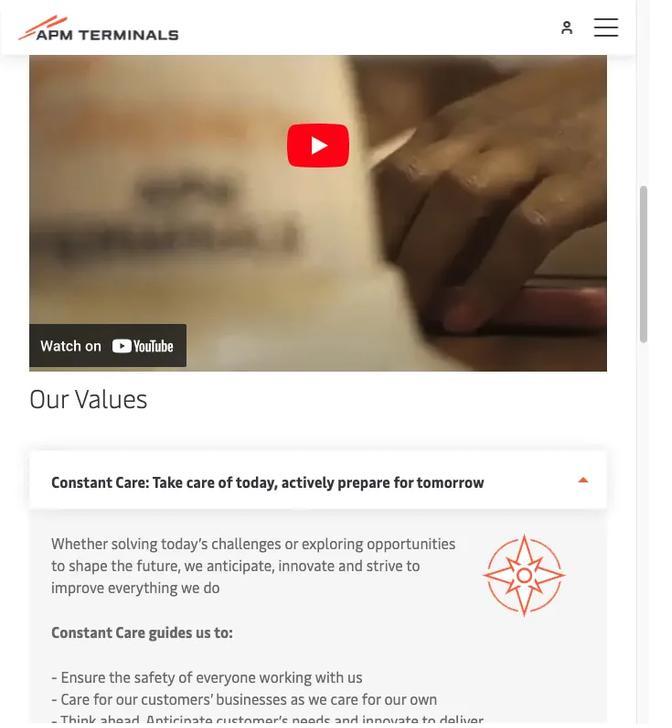 Task type: describe. For each thing, give the bounding box(es) containing it.
businesses
[[216, 689, 287, 709]]

2 our from the left
[[385, 689, 407, 709]]

or
[[285, 533, 299, 553]]

2 - from the top
[[51, 689, 57, 709]]

today's
[[161, 533, 208, 553]]

of for today,
[[218, 472, 233, 492]]

whether solving today's challenges or exploring opportunities to shape the future, we anticipate, innovate and strive to improve everything we do
[[51, 533, 456, 597]]

do
[[204, 577, 220, 597]]

exploring
[[302, 533, 364, 553]]

care inside - ensure the safety of everyone working with us - care for our customers' businesses as we care for our own
[[331, 689, 359, 709]]

anticipate,
[[207, 555, 275, 575]]

with
[[316, 667, 344, 687]]

- ensure the safety of everyone working with us - care for our customers' businesses as we care for our own
[[51, 667, 438, 709]]

contant care image
[[483, 532, 571, 621]]

our values
[[29, 380, 148, 415]]

customers'
[[141, 689, 213, 709]]

constant care: take care of today, actively prepare for tomorrow
[[51, 472, 485, 492]]

strive
[[367, 555, 404, 575]]

everything
[[108, 577, 178, 597]]

care:
[[116, 472, 150, 492]]

of for everyone
[[179, 667, 193, 687]]

everyone
[[196, 667, 256, 687]]

1 to from the left
[[51, 555, 65, 575]]

1 - from the top
[[51, 667, 57, 687]]

1 horizontal spatial care
[[116, 622, 146, 642]]

values
[[75, 380, 148, 415]]

0 horizontal spatial for
[[93, 689, 112, 709]]

constant for constant care: take care of today, actively prepare for tomorrow
[[51, 472, 112, 492]]

solving
[[111, 533, 158, 553]]

shape
[[69, 555, 108, 575]]

prepare
[[338, 472, 391, 492]]

take
[[153, 472, 183, 492]]

1 horizontal spatial for
[[362, 689, 381, 709]]

ensure
[[61, 667, 106, 687]]

0 vertical spatial us
[[196, 622, 211, 642]]

care inside - ensure the safety of everyone working with us - care for our customers' businesses as we care for our own
[[61, 689, 90, 709]]

tomorrow
[[417, 472, 485, 492]]

actively
[[282, 472, 335, 492]]

0 vertical spatial we
[[184, 555, 203, 575]]

for inside dropdown button
[[394, 472, 414, 492]]



Task type: vqa. For each thing, say whether or not it's contained in the screenshot.
leftmost care
yes



Task type: locate. For each thing, give the bounding box(es) containing it.
1 horizontal spatial care
[[331, 689, 359, 709]]

constant care guides us to:
[[51, 622, 233, 642]]

guides
[[149, 622, 193, 642]]

1 vertical spatial of
[[179, 667, 193, 687]]

we right as
[[309, 689, 327, 709]]

of inside - ensure the safety of everyone working with us - care for our customers' businesses as we care for our own
[[179, 667, 193, 687]]

for left own
[[362, 689, 381, 709]]

0 horizontal spatial care
[[186, 472, 215, 492]]

us
[[196, 622, 211, 642], [348, 667, 363, 687]]

our left own
[[385, 689, 407, 709]]

safety
[[134, 667, 175, 687]]

1 vertical spatial us
[[348, 667, 363, 687]]

us left to:
[[196, 622, 211, 642]]

of
[[218, 472, 233, 492], [179, 667, 193, 687]]

constant left care:
[[51, 472, 112, 492]]

own
[[410, 689, 438, 709]]

we
[[184, 555, 203, 575], [181, 577, 200, 597], [309, 689, 327, 709]]

1 horizontal spatial us
[[348, 667, 363, 687]]

constant care: take care of today, actively prepare for tomorrow element
[[29, 510, 608, 724]]

the left safety
[[109, 667, 131, 687]]

of left today,
[[218, 472, 233, 492]]

our
[[116, 689, 138, 709], [385, 689, 407, 709]]

care left guides
[[116, 622, 146, 642]]

us inside - ensure the safety of everyone working with us - care for our customers' businesses as we care for our own
[[348, 667, 363, 687]]

0 vertical spatial the
[[111, 555, 133, 575]]

constant
[[51, 472, 112, 492], [51, 622, 112, 642]]

innovate
[[279, 555, 335, 575]]

to up the improve
[[51, 555, 65, 575]]

0 horizontal spatial to
[[51, 555, 65, 575]]

to
[[51, 555, 65, 575], [407, 555, 421, 575]]

the inside - ensure the safety of everyone working with us - care for our customers' businesses as we care for our own
[[109, 667, 131, 687]]

1 our from the left
[[116, 689, 138, 709]]

improve
[[51, 577, 105, 597]]

we inside - ensure the safety of everyone working with us - care for our customers' businesses as we care for our own
[[309, 689, 327, 709]]

of up customers'
[[179, 667, 193, 687]]

1 vertical spatial -
[[51, 689, 57, 709]]

-
[[51, 667, 57, 687], [51, 689, 57, 709]]

care
[[116, 622, 146, 642], [61, 689, 90, 709]]

1 horizontal spatial of
[[218, 472, 233, 492]]

1 constant from the top
[[51, 472, 112, 492]]

working
[[260, 667, 312, 687]]

of inside dropdown button
[[218, 472, 233, 492]]

care inside dropdown button
[[186, 472, 215, 492]]

2 constant from the top
[[51, 622, 112, 642]]

1 vertical spatial care
[[61, 689, 90, 709]]

1 vertical spatial we
[[181, 577, 200, 597]]

0 vertical spatial -
[[51, 667, 57, 687]]

0 horizontal spatial our
[[116, 689, 138, 709]]

care right take
[[186, 472, 215, 492]]

for down ensure
[[93, 689, 112, 709]]

and
[[339, 555, 363, 575]]

the inside whether solving today's challenges or exploring opportunities to shape the future, we anticipate, innovate and strive to improve everything we do
[[111, 555, 133, 575]]

care down the with
[[331, 689, 359, 709]]

0 horizontal spatial care
[[61, 689, 90, 709]]

care
[[186, 472, 215, 492], [331, 689, 359, 709]]

constant for constant care guides us to:
[[51, 622, 112, 642]]

our
[[29, 380, 69, 415]]

constant care: take care of today, actively prepare for tomorrow button
[[29, 451, 608, 510]]

2 to from the left
[[407, 555, 421, 575]]

the down solving
[[111, 555, 133, 575]]

for right prepare
[[394, 472, 414, 492]]

2 horizontal spatial for
[[394, 472, 414, 492]]

our down safety
[[116, 689, 138, 709]]

0 vertical spatial constant
[[51, 472, 112, 492]]

as
[[291, 689, 305, 709]]

0 horizontal spatial of
[[179, 667, 193, 687]]

to:
[[214, 622, 233, 642]]

we left the do at left
[[181, 577, 200, 597]]

1 vertical spatial care
[[331, 689, 359, 709]]

opportunities
[[367, 533, 456, 553]]

0 vertical spatial care
[[116, 622, 146, 642]]

for
[[394, 472, 414, 492], [93, 689, 112, 709], [362, 689, 381, 709]]

1 vertical spatial constant
[[51, 622, 112, 642]]

1 vertical spatial the
[[109, 667, 131, 687]]

constant up ensure
[[51, 622, 112, 642]]

us right the with
[[348, 667, 363, 687]]

future,
[[137, 555, 181, 575]]

we down today's
[[184, 555, 203, 575]]

1 horizontal spatial our
[[385, 689, 407, 709]]

care down ensure
[[61, 689, 90, 709]]

constant inside dropdown button
[[51, 472, 112, 492]]

0 vertical spatial of
[[218, 472, 233, 492]]

2 vertical spatial we
[[309, 689, 327, 709]]

1 horizontal spatial to
[[407, 555, 421, 575]]

the
[[111, 555, 133, 575], [109, 667, 131, 687]]

to down opportunities
[[407, 555, 421, 575]]

challenges
[[212, 533, 282, 553]]

0 horizontal spatial us
[[196, 622, 211, 642]]

today,
[[236, 472, 278, 492]]

whether
[[51, 533, 108, 553]]

0 vertical spatial care
[[186, 472, 215, 492]]



